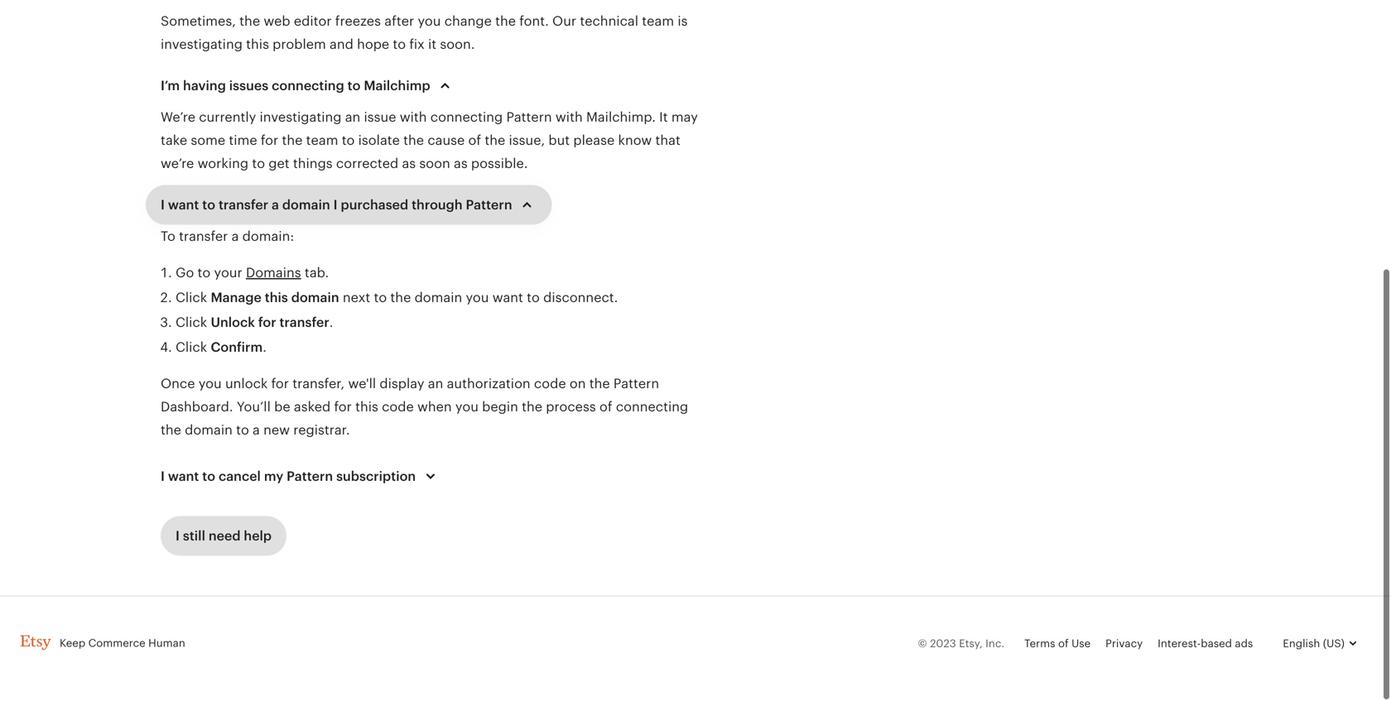 Task type: locate. For each thing, give the bounding box(es) containing it.
once you unlock for transfer, we'll display an authorization code on the pattern dashboard. you'll be asked for this code when you begin the process of connecting the domain to a new registrar.
[[161, 377, 688, 438]]

2 horizontal spatial a
[[272, 198, 279, 213]]

domain inside dropdown button
[[282, 198, 330, 213]]

a left new
[[253, 423, 260, 438]]

1 horizontal spatial investigating
[[260, 110, 342, 125]]

0 vertical spatial connecting
[[272, 79, 344, 94]]

to up to transfer a domain:
[[202, 198, 215, 213]]

0 vertical spatial an
[[345, 110, 360, 125]]

the right on
[[589, 377, 610, 392]]

i left still
[[176, 529, 180, 544]]

to left the fix
[[393, 37, 406, 52]]

registrar.
[[293, 423, 350, 438]]

team
[[642, 14, 674, 29], [306, 133, 338, 148]]

team inside currently investigating an issue with connecting pattern with mailchimp. it may take some time for the team to isolate the cause of the issue, but please know that we're working to get things corrected as soon as possible.
[[306, 133, 338, 148]]

with right issue
[[400, 110, 427, 125]]

connecting inside "dropdown button"
[[272, 79, 344, 94]]

transfer up to transfer a domain:
[[219, 198, 268, 213]]

0 vertical spatial of
[[468, 133, 481, 148]]

code down the display
[[382, 400, 414, 415]]

want left cancel
[[168, 470, 199, 484]]

this down web
[[246, 37, 269, 52]]

tab.
[[305, 266, 329, 281]]

1 horizontal spatial with
[[556, 110, 583, 125]]

transfer for want
[[219, 198, 268, 213]]

of
[[468, 133, 481, 148], [600, 400, 612, 415], [1058, 638, 1069, 650]]

know
[[618, 133, 652, 148]]

authorization
[[447, 377, 531, 392]]

it
[[428, 37, 437, 52]]

commerce
[[88, 637, 146, 650]]

2 vertical spatial connecting
[[616, 400, 688, 415]]

to down you'll
[[236, 423, 249, 438]]

1 click from the top
[[176, 291, 207, 306]]

web
[[264, 14, 290, 29]]

0 horizontal spatial a
[[232, 229, 239, 244]]

2 vertical spatial transfer
[[279, 315, 329, 330]]

an left issue
[[345, 110, 360, 125]]

for
[[261, 133, 278, 148], [258, 315, 276, 330], [271, 377, 289, 392], [334, 400, 352, 415]]

click for click unlock for transfer .
[[176, 315, 207, 330]]

0 vertical spatial code
[[534, 377, 566, 392]]

2023
[[930, 638, 956, 650]]

click up once
[[176, 340, 207, 355]]

1 horizontal spatial team
[[642, 14, 674, 29]]

click up click confirm .
[[176, 315, 207, 330]]

connecting inside currently investigating an issue with connecting pattern with mailchimp. it may take some time for the team to isolate the cause of the issue, but please know that we're working to get things corrected as soon as possible.
[[430, 110, 503, 125]]

2 vertical spatial click
[[176, 340, 207, 355]]

help
[[244, 529, 272, 544]]

transfer for unlock
[[279, 315, 329, 330]]

take
[[161, 133, 187, 148]]

1 vertical spatial code
[[382, 400, 414, 415]]

1 vertical spatial transfer
[[179, 229, 228, 244]]

investigating down sometimes,
[[161, 37, 243, 52]]

etsy image
[[20, 636, 51, 651]]

team up things
[[306, 133, 338, 148]]

a left domain: at the top left of the page
[[232, 229, 239, 244]]

we're
[[161, 157, 194, 171]]

the left the font.
[[495, 14, 516, 29]]

investigating
[[161, 37, 243, 52], [260, 110, 342, 125]]

once
[[161, 377, 195, 392]]

transfer right to
[[179, 229, 228, 244]]

display
[[380, 377, 424, 392]]

working
[[198, 157, 248, 171]]

our
[[552, 14, 576, 29]]

0 vertical spatial .
[[329, 315, 333, 330]]

based
[[1201, 638, 1232, 650]]

of right cause
[[468, 133, 481, 148]]

issue,
[[509, 133, 545, 148]]

code left on
[[534, 377, 566, 392]]

a up domain: at the top left of the page
[[272, 198, 279, 213]]

1 horizontal spatial code
[[534, 377, 566, 392]]

pattern
[[506, 110, 552, 125], [466, 198, 512, 213], [613, 377, 659, 392], [287, 470, 333, 484]]

soon
[[419, 157, 450, 171]]

team left is
[[642, 14, 674, 29]]

an inside 'once you unlock for transfer, we'll display an authorization code on the pattern dashboard. you'll be asked for this code when you begin the process of connecting the domain to a new registrar.'
[[428, 377, 443, 392]]

with up but
[[556, 110, 583, 125]]

to left disconnect.
[[527, 291, 540, 306]]

.
[[329, 315, 333, 330], [263, 340, 267, 355]]

this
[[246, 37, 269, 52], [265, 291, 288, 306], [355, 400, 378, 415]]

2 horizontal spatial connecting
[[616, 400, 688, 415]]

2 vertical spatial want
[[168, 470, 199, 484]]

as
[[402, 157, 416, 171], [454, 157, 468, 171]]

we're
[[161, 110, 199, 125]]

to inside web editor freezes after you change the font. our technical team is investigating this problem and hope to fix it soon.
[[393, 37, 406, 52]]

click down go
[[176, 291, 207, 306]]

. up "transfer,"
[[329, 315, 333, 330]]

connecting up cause
[[430, 110, 503, 125]]

the
[[239, 14, 260, 29], [495, 14, 516, 29], [282, 133, 303, 148], [403, 133, 424, 148], [485, 133, 505, 148], [390, 291, 411, 306], [589, 377, 610, 392], [522, 400, 542, 415], [161, 423, 181, 438]]

1 horizontal spatial of
[[600, 400, 612, 415]]

0 horizontal spatial connecting
[[272, 79, 344, 94]]

want up to
[[168, 198, 199, 213]]

1 vertical spatial connecting
[[430, 110, 503, 125]]

0 horizontal spatial an
[[345, 110, 360, 125]]

transfer down the tab.
[[279, 315, 329, 330]]

pattern inside currently investigating an issue with connecting pattern with mailchimp. it may take some time for the team to isolate the cause of the issue, but please know that we're working to get things corrected as soon as possible.
[[506, 110, 552, 125]]

domain:
[[242, 229, 294, 244]]

i left cancel
[[161, 470, 165, 484]]

3 click from the top
[[176, 340, 207, 355]]

pattern up issue,
[[506, 110, 552, 125]]

editor
[[294, 14, 332, 29]]

to
[[393, 37, 406, 52], [347, 79, 361, 94], [342, 133, 355, 148], [252, 157, 265, 171], [202, 198, 215, 213], [198, 266, 211, 281], [374, 291, 387, 306], [527, 291, 540, 306], [236, 423, 249, 438], [202, 470, 215, 484]]

click for click confirm .
[[176, 340, 207, 355]]

2 click from the top
[[176, 315, 207, 330]]

team inside web editor freezes after you change the font. our technical team is investigating this problem and hope to fix it soon.
[[642, 14, 674, 29]]

2 vertical spatial this
[[355, 400, 378, 415]]

i left purchased
[[333, 198, 338, 213]]

0 vertical spatial investigating
[[161, 37, 243, 52]]

connecting down problem
[[272, 79, 344, 94]]

2 vertical spatial a
[[253, 423, 260, 438]]

privacy
[[1106, 638, 1143, 650]]

0 horizontal spatial .
[[263, 340, 267, 355]]

1 vertical spatial click
[[176, 315, 207, 330]]

i up to
[[161, 198, 165, 213]]

0 horizontal spatial of
[[468, 133, 481, 148]]

to left mailchimp
[[347, 79, 361, 94]]

investigating down i'm having issues connecting to mailchimp
[[260, 110, 342, 125]]

of right process at the left bottom of the page
[[600, 400, 612, 415]]

0 horizontal spatial as
[[402, 157, 416, 171]]

1 vertical spatial team
[[306, 133, 338, 148]]

. down click unlock for transfer .
[[263, 340, 267, 355]]

english (us)
[[1283, 638, 1345, 650]]

click confirm .
[[176, 340, 267, 355]]

fix
[[409, 37, 425, 52]]

to right next
[[374, 291, 387, 306]]

connecting inside 'once you unlock for transfer, we'll display an authorization code on the pattern dashboard. you'll be asked for this code when you begin the process of connecting the domain to a new registrar.'
[[616, 400, 688, 415]]

this down we'll
[[355, 400, 378, 415]]

1 vertical spatial an
[[428, 377, 443, 392]]

pattern right my
[[287, 470, 333, 484]]

transfer
[[219, 198, 268, 213], [179, 229, 228, 244], [279, 315, 329, 330]]

code
[[534, 377, 566, 392], [382, 400, 414, 415]]

1 horizontal spatial as
[[454, 157, 468, 171]]

1 vertical spatial .
[[263, 340, 267, 355]]

1 horizontal spatial .
[[329, 315, 333, 330]]

an inside currently investigating an issue with connecting pattern with mailchimp. it may take some time for the team to isolate the cause of the issue, but please know that we're working to get things corrected as soon as possible.
[[345, 110, 360, 125]]

pattern right on
[[613, 377, 659, 392]]

i want to transfer a domain i purchased through pattern button
[[146, 185, 552, 225]]

go to your domains tab.
[[176, 266, 332, 281]]

unlock
[[211, 315, 255, 330]]

0 vertical spatial click
[[176, 291, 207, 306]]

0 horizontal spatial investigating
[[161, 37, 243, 52]]

0 vertical spatial a
[[272, 198, 279, 213]]

get
[[269, 157, 290, 171]]

as left soon
[[402, 157, 416, 171]]

of inside 'once you unlock for transfer, we'll display an authorization code on the pattern dashboard. you'll be asked for this code when you begin the process of connecting the domain to a new registrar.'
[[600, 400, 612, 415]]

things
[[293, 157, 333, 171]]

this inside 'once you unlock for transfer, we'll display an authorization code on the pattern dashboard. you'll be asked for this code when you begin the process of connecting the domain to a new registrar.'
[[355, 400, 378, 415]]

keep commerce human
[[60, 637, 185, 650]]

want left disconnect.
[[492, 291, 523, 306]]

i inside "link"
[[176, 529, 180, 544]]

i
[[161, 198, 165, 213], [333, 198, 338, 213], [161, 470, 165, 484], [176, 529, 180, 544]]

for up be
[[271, 377, 289, 392]]

connecting right process at the left bottom of the page
[[616, 400, 688, 415]]

it
[[659, 110, 668, 125]]

1 vertical spatial this
[[265, 291, 288, 306]]

1 as from the left
[[402, 157, 416, 171]]

1 horizontal spatial an
[[428, 377, 443, 392]]

1 vertical spatial of
[[600, 400, 612, 415]]

the inside web editor freezes after you change the font. our technical team is investigating this problem and hope to fix it soon.
[[495, 14, 516, 29]]

domain down things
[[282, 198, 330, 213]]

this down domains link
[[265, 291, 288, 306]]

0 vertical spatial transfer
[[219, 198, 268, 213]]

0 horizontal spatial team
[[306, 133, 338, 148]]

some
[[191, 133, 225, 148]]

an up when
[[428, 377, 443, 392]]

the up possible. on the left
[[485, 133, 505, 148]]

of left use
[[1058, 638, 1069, 650]]

1 horizontal spatial connecting
[[430, 110, 503, 125]]

i still need help link
[[161, 517, 287, 556]]

0 vertical spatial this
[[246, 37, 269, 52]]

transfer inside dropdown button
[[219, 198, 268, 213]]

2 vertical spatial of
[[1058, 638, 1069, 650]]

you'll
[[237, 400, 271, 415]]

0 vertical spatial want
[[168, 198, 199, 213]]

i for i want to cancel my pattern subscription
[[161, 470, 165, 484]]

terms
[[1024, 638, 1055, 650]]

1 horizontal spatial a
[[253, 423, 260, 438]]

as right soon
[[454, 157, 468, 171]]

i'm
[[161, 79, 180, 94]]

after
[[384, 14, 414, 29]]

english (us) button
[[1268, 624, 1371, 664]]

for down we'll
[[334, 400, 352, 415]]

domain right next
[[415, 291, 462, 306]]

i for i still need help
[[176, 529, 180, 544]]

domain down dashboard.
[[185, 423, 233, 438]]

0 vertical spatial team
[[642, 14, 674, 29]]

but
[[548, 133, 570, 148]]

1 vertical spatial investigating
[[260, 110, 342, 125]]

interest-
[[1158, 638, 1201, 650]]

asked
[[294, 400, 331, 415]]

0 horizontal spatial with
[[400, 110, 427, 125]]

want
[[168, 198, 199, 213], [492, 291, 523, 306], [168, 470, 199, 484]]

for up get
[[261, 133, 278, 148]]



Task type: vqa. For each thing, say whether or not it's contained in the screenshot.
'tracking' inside I'm seeing an error with an order's tracking information dropdown button
no



Task type: describe. For each thing, give the bounding box(es) containing it.
1 with from the left
[[400, 110, 427, 125]]

a inside 'once you unlock for transfer, we'll display an authorization code on the pattern dashboard. you'll be asked for this code when you begin the process of connecting the domain to a new registrar.'
[[253, 423, 260, 438]]

to left get
[[252, 157, 265, 171]]

investigating inside web editor freezes after you change the font. our technical team is investigating this problem and hope to fix it soon.
[[161, 37, 243, 52]]

the right next
[[390, 291, 411, 306]]

ads
[[1235, 638, 1253, 650]]

i'm having issues connecting to mailchimp button
[[146, 66, 470, 106]]

subscription
[[336, 470, 416, 484]]

is
[[678, 14, 688, 29]]

2 with from the left
[[556, 110, 583, 125]]

of inside currently investigating an issue with connecting pattern with mailchimp. it may take some time for the team to isolate the cause of the issue, but please know that we're working to get things corrected as soon as possible.
[[468, 133, 481, 148]]

(us)
[[1323, 638, 1345, 650]]

i'm having issues connecting to mailchimp
[[161, 79, 430, 94]]

interest-based ads
[[1158, 638, 1253, 650]]

want for i want to transfer a domain i purchased through pattern
[[168, 198, 199, 213]]

unlock
[[225, 377, 268, 392]]

technical
[[580, 14, 638, 29]]

a inside dropdown button
[[272, 198, 279, 213]]

for inside currently investigating an issue with connecting pattern with mailchimp. it may take some time for the team to isolate the cause of the issue, but please know that we're working to get things corrected as soon as possible.
[[261, 133, 278, 148]]

i want to cancel my pattern subscription button
[[146, 457, 456, 497]]

my
[[264, 470, 283, 484]]

0 horizontal spatial code
[[382, 400, 414, 415]]

domain inside 'once you unlock for transfer, we'll display an authorization code on the pattern dashboard. you'll be asked for this code when you begin the process of connecting the domain to a new registrar.'
[[185, 423, 233, 438]]

possible.
[[471, 157, 528, 171]]

to transfer a domain:
[[161, 229, 298, 244]]

time
[[229, 133, 257, 148]]

1 vertical spatial a
[[232, 229, 239, 244]]

i for i want to transfer a domain i purchased through pattern
[[161, 198, 165, 213]]

© 2023 etsy, inc.
[[918, 638, 1005, 650]]

to inside 'once you unlock for transfer, we'll display an authorization code on the pattern dashboard. you'll be asked for this code when you begin the process of connecting the domain to a new registrar.'
[[236, 423, 249, 438]]

manage
[[211, 291, 262, 306]]

click for click manage this domain next to the domain you want to disconnect.
[[176, 291, 207, 306]]

that
[[655, 133, 681, 148]]

when
[[417, 400, 452, 415]]

the up get
[[282, 133, 303, 148]]

to
[[161, 229, 175, 244]]

still
[[183, 529, 205, 544]]

sometimes,
[[161, 14, 236, 29]]

i want to transfer a domain i purchased through pattern
[[161, 198, 512, 213]]

dashboard.
[[161, 400, 233, 415]]

new
[[263, 423, 290, 438]]

soon.
[[440, 37, 475, 52]]

go
[[176, 266, 194, 281]]

to inside "dropdown button"
[[347, 79, 361, 94]]

web editor freezes after you change the font. our technical team is investigating this problem and hope to fix it soon.
[[161, 14, 688, 52]]

human
[[148, 637, 185, 650]]

hope
[[357, 37, 389, 52]]

your
[[214, 266, 242, 281]]

keep
[[60, 637, 85, 650]]

this inside web editor freezes after you change the font. our technical team is investigating this problem and hope to fix it soon.
[[246, 37, 269, 52]]

domain down the tab.
[[291, 291, 339, 306]]

privacy link
[[1106, 638, 1143, 650]]

for right the unlock
[[258, 315, 276, 330]]

interest-based ads link
[[1158, 638, 1253, 650]]

pattern inside 'once you unlock for transfer, we'll display an authorization code on the pattern dashboard. you'll be asked for this code when you begin the process of connecting the domain to a new registrar.'
[[613, 377, 659, 392]]

click manage this domain next to the domain you want to disconnect.
[[176, 291, 622, 306]]

i still need help
[[176, 529, 272, 544]]

sometimes, the
[[161, 14, 264, 29]]

please
[[573, 133, 615, 148]]

to left cancel
[[202, 470, 215, 484]]

confirm
[[211, 340, 263, 355]]

issue
[[364, 110, 396, 125]]

the up soon
[[403, 133, 424, 148]]

freezes
[[335, 14, 381, 29]]

use
[[1072, 638, 1091, 650]]

be
[[274, 400, 290, 415]]

begin
[[482, 400, 518, 415]]

terms of use
[[1024, 638, 1091, 650]]

© 2023 etsy, inc. link
[[918, 638, 1005, 650]]

need
[[209, 529, 241, 544]]

the left web
[[239, 14, 260, 29]]

domains
[[246, 266, 301, 281]]

the down dashboard.
[[161, 423, 181, 438]]

the right "begin"
[[522, 400, 542, 415]]

disconnect.
[[543, 291, 618, 306]]

next
[[343, 291, 370, 306]]

inc.
[[986, 638, 1005, 650]]

2 as from the left
[[454, 157, 468, 171]]

investigating inside currently investigating an issue with connecting pattern with mailchimp. it may take some time for the team to isolate the cause of the issue, but please know that we're working to get things corrected as soon as possible.
[[260, 110, 342, 125]]

having
[[183, 79, 226, 94]]

change
[[444, 14, 492, 29]]

process
[[546, 400, 596, 415]]

transfer,
[[292, 377, 345, 392]]

©
[[918, 638, 927, 650]]

issues
[[229, 79, 269, 94]]

through
[[412, 198, 463, 213]]

and
[[330, 37, 353, 52]]

terms of use link
[[1024, 638, 1091, 650]]

may
[[671, 110, 698, 125]]

to right go
[[198, 266, 211, 281]]

you inside web editor freezes after you change the font. our technical team is investigating this problem and hope to fix it soon.
[[418, 14, 441, 29]]

we'll
[[348, 377, 376, 392]]

cause
[[428, 133, 465, 148]]

cancel
[[219, 470, 261, 484]]

i want to cancel my pattern subscription
[[161, 470, 416, 484]]

2 horizontal spatial of
[[1058, 638, 1069, 650]]

want for i want to cancel my pattern subscription
[[168, 470, 199, 484]]

english
[[1283, 638, 1320, 650]]

mailchimp
[[364, 79, 430, 94]]

currently investigating an issue with connecting pattern with mailchimp. it may take some time for the team to isolate the cause of the issue, but please know that we're working to get things corrected as soon as possible.
[[161, 110, 698, 171]]

font.
[[519, 14, 549, 29]]

1 vertical spatial want
[[492, 291, 523, 306]]

mailchimp.
[[586, 110, 656, 125]]

pattern down possible. on the left
[[466, 198, 512, 213]]

to up corrected
[[342, 133, 355, 148]]

problem
[[273, 37, 326, 52]]

domains link
[[246, 266, 301, 281]]



